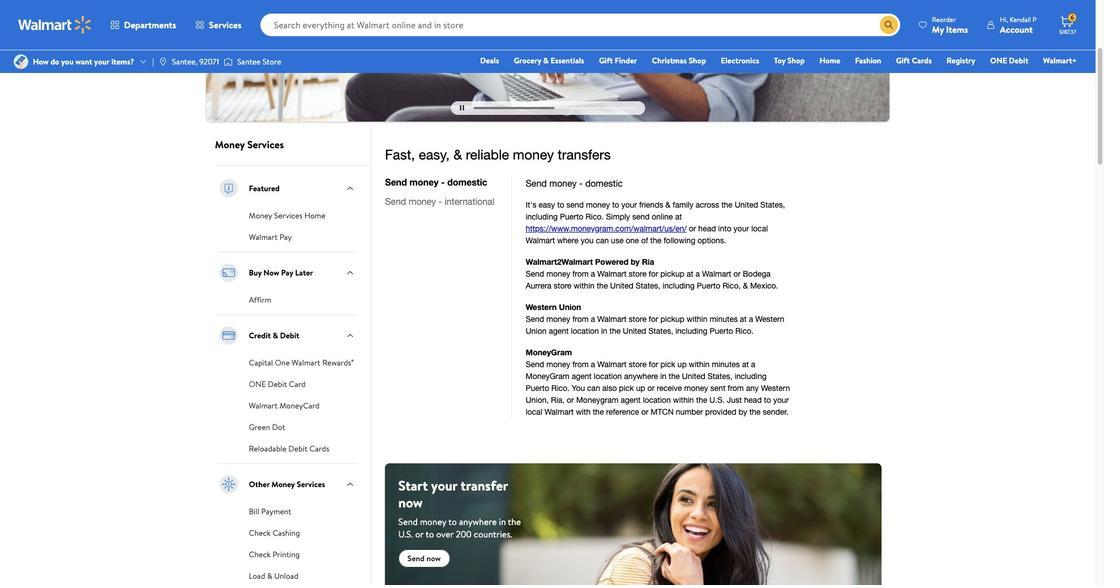 Task type: vqa. For each thing, say whether or not it's contained in the screenshot.
The Holiday Shop to the top
no



Task type: describe. For each thing, give the bounding box(es) containing it.
services inside dropdown button
[[209, 19, 242, 31]]

toy shop link
[[769, 54, 810, 67]]

featured image
[[217, 177, 240, 200]]

santee store
[[237, 56, 281, 67]]

store
[[263, 56, 281, 67]]

money for money services home
[[249, 210, 272, 221]]

p
[[1033, 14, 1037, 24]]

reloadable
[[249, 443, 287, 455]]

start your transfer now send money to anywhere in the u.s. or to over 200 countries.
[[398, 476, 521, 541]]

gift cards
[[896, 55, 932, 66]]

credit & debit image
[[217, 324, 240, 347]]

 image for how do you want your items?
[[14, 54, 28, 69]]

payment
[[261, 506, 291, 517]]

200
[[456, 528, 472, 541]]

money
[[420, 516, 447, 528]]

walmart pay
[[249, 231, 292, 243]]

capital one walmart rewards®
[[249, 357, 354, 369]]

countries.
[[474, 528, 512, 541]]

green dot link
[[249, 421, 285, 433]]

services down reloadable debit cards
[[297, 479, 325, 490]]

 image for santee store
[[224, 56, 233, 67]]

u.s.
[[398, 528, 413, 541]]

green
[[249, 422, 270, 433]]

unload
[[274, 571, 299, 582]]

reloadable debit cards link
[[249, 442, 329, 455]]

walmart image
[[18, 16, 92, 34]]

load & unload link
[[249, 570, 299, 582]]

bill payment
[[249, 506, 291, 517]]

load
[[249, 571, 265, 582]]

grocery & essentials link
[[509, 54, 590, 67]]

buy now pay later image
[[217, 261, 240, 284]]

debit for reloadable debit cards
[[289, 443, 308, 455]]

christmas shop link
[[647, 54, 711, 67]]

printing
[[273, 549, 300, 561]]

check cashing
[[249, 528, 300, 539]]

deals
[[480, 55, 499, 66]]

6 $187.37
[[1060, 13, 1077, 36]]

dot
[[272, 422, 285, 433]]

anywhere
[[459, 516, 497, 528]]

1 vertical spatial walmart
[[292, 357, 321, 369]]

walmart for walmart moneycard
[[249, 400, 278, 412]]

walmart moneycard
[[249, 400, 320, 412]]

departments button
[[101, 11, 186, 39]]

now
[[264, 267, 279, 278]]

kendall
[[1010, 14, 1031, 24]]

Walmart Site-Wide search field
[[260, 14, 901, 36]]

capital
[[249, 357, 273, 369]]

fashion
[[855, 55, 882, 66]]

pay inside walmart pay link
[[280, 231, 292, 243]]

one
[[275, 357, 290, 369]]

gift finder link
[[594, 54, 642, 67]]

essentials
[[551, 55, 584, 66]]

cards inside gift cards link
[[912, 55, 932, 66]]

finder
[[615, 55, 637, 66]]

1 vertical spatial now
[[427, 553, 441, 564]]

capital one walmart rewards® link
[[249, 356, 354, 369]]

services up walmart pay link
[[274, 210, 303, 221]]

start
[[398, 476, 428, 495]]

christmas
[[652, 55, 687, 66]]

christmas shop
[[652, 55, 706, 66]]

in
[[499, 516, 506, 528]]

fashion link
[[850, 54, 887, 67]]

your inside the "start your transfer now send money to anywhere in the u.s. or to over 200 countries."
[[431, 476, 458, 495]]

cashing
[[273, 528, 300, 539]]

credit
[[249, 330, 271, 341]]

pause image
[[460, 105, 464, 111]]

1 horizontal spatial to
[[449, 516, 457, 528]]

0 vertical spatial home
[[820, 55, 841, 66]]

walmart+ link
[[1038, 54, 1082, 67]]

transfer
[[461, 476, 508, 495]]

check cashing link
[[249, 527, 300, 539]]

& for essentials
[[543, 55, 549, 66]]

registry
[[947, 55, 976, 66]]

home link
[[815, 54, 846, 67]]

reloadable debit cards
[[249, 443, 329, 455]]

send now link
[[398, 550, 450, 568]]

bill
[[249, 506, 259, 517]]

reorder my items
[[932, 14, 969, 35]]

or
[[415, 528, 424, 541]]

0 horizontal spatial home
[[305, 210, 326, 221]]

electronics link
[[716, 54, 765, 67]]

do
[[50, 56, 59, 67]]

shop for christmas shop
[[689, 55, 706, 66]]

deals link
[[475, 54, 504, 67]]

gift for gift finder
[[599, 55, 613, 66]]

send inside the "start your transfer now send money to anywhere in the u.s. or to over 200 countries."
[[398, 516, 418, 528]]

walmart pay link
[[249, 230, 292, 243]]

rewards®
[[322, 357, 354, 369]]

registry link
[[942, 54, 981, 67]]

money for money services
[[215, 137, 245, 152]]

santee
[[237, 56, 261, 67]]

load & unload
[[249, 571, 299, 582]]

my
[[932, 23, 944, 35]]



Task type: locate. For each thing, give the bounding box(es) containing it.
1 gift from the left
[[599, 55, 613, 66]]

0 vertical spatial your
[[94, 56, 110, 67]]

0 horizontal spatial one
[[249, 379, 266, 390]]

money services home
[[249, 210, 326, 221]]

debit for one debit
[[1009, 55, 1029, 66]]

walmart down money services home
[[249, 231, 278, 243]]

debit right reloadable
[[289, 443, 308, 455]]

shop
[[689, 55, 706, 66], [788, 55, 805, 66]]

carousel controls navigation
[[451, 101, 645, 115]]

walmart up card
[[292, 357, 321, 369]]

0 horizontal spatial cards
[[310, 443, 329, 455]]

one down capital
[[249, 379, 266, 390]]

over
[[436, 528, 454, 541]]

1 horizontal spatial home
[[820, 55, 841, 66]]

how do you want your items?
[[33, 56, 134, 67]]

1 check from the top
[[249, 528, 271, 539]]

1 horizontal spatial shop
[[788, 55, 805, 66]]

cards inside reloadable debit cards link
[[310, 443, 329, 455]]

hi,
[[1000, 14, 1008, 24]]

money up walmart pay link
[[249, 210, 272, 221]]

santee,
[[172, 56, 198, 67]]

gift left finder
[[599, 55, 613, 66]]

1 vertical spatial your
[[431, 476, 458, 495]]

&
[[543, 55, 549, 66], [273, 330, 278, 341], [267, 571, 272, 582]]

0 horizontal spatial shop
[[689, 55, 706, 66]]

1 vertical spatial home
[[305, 210, 326, 221]]

buy now pay later
[[249, 267, 313, 278]]

cards left registry link
[[912, 55, 932, 66]]

check up load
[[249, 549, 271, 561]]

affirm
[[249, 294, 271, 306]]

now up money
[[398, 493, 423, 512]]

items?
[[111, 56, 134, 67]]

cards
[[912, 55, 932, 66], [310, 443, 329, 455]]

2 vertical spatial walmart
[[249, 400, 278, 412]]

electronics
[[721, 55, 760, 66]]

$187.37
[[1060, 28, 1077, 36]]

 image left how at the left of the page
[[14, 54, 28, 69]]

grocery
[[514, 55, 542, 66]]

now down over
[[427, 553, 441, 564]]

0 vertical spatial check
[[249, 528, 271, 539]]

2 shop from the left
[[788, 55, 805, 66]]

& right load
[[267, 571, 272, 582]]

1 horizontal spatial your
[[431, 476, 458, 495]]

featured
[[249, 183, 280, 194]]

shop right toy
[[788, 55, 805, 66]]

1 horizontal spatial &
[[273, 330, 278, 341]]

search icon image
[[885, 20, 894, 29]]

& right the grocery
[[543, 55, 549, 66]]

toy shop
[[774, 55, 805, 66]]

1 vertical spatial send
[[408, 553, 425, 564]]

other money services image
[[217, 473, 240, 496]]

0 vertical spatial walmart
[[249, 231, 278, 243]]

0 vertical spatial one
[[990, 55, 1007, 66]]

0 horizontal spatial to
[[426, 528, 434, 541]]

1 vertical spatial cards
[[310, 443, 329, 455]]

grocery & essentials
[[514, 55, 584, 66]]

money right other
[[272, 479, 295, 490]]

2 vertical spatial &
[[267, 571, 272, 582]]

debit down account
[[1009, 55, 1029, 66]]

check for check printing
[[249, 549, 271, 561]]

walmart
[[249, 231, 278, 243], [292, 357, 321, 369], [249, 400, 278, 412]]

later
[[295, 267, 313, 278]]

& for debit
[[273, 330, 278, 341]]

send
[[398, 516, 418, 528], [408, 553, 425, 564]]

gift inside gift cards link
[[896, 55, 910, 66]]

debit left card
[[268, 379, 287, 390]]

home
[[820, 55, 841, 66], [305, 210, 326, 221]]

account
[[1000, 23, 1033, 35]]

0 horizontal spatial your
[[94, 56, 110, 67]]

0 horizontal spatial now
[[398, 493, 423, 512]]

walmart for walmart pay
[[249, 231, 278, 243]]

1 vertical spatial pay
[[281, 267, 293, 278]]

money services home link
[[249, 209, 326, 221]]

check printing
[[249, 549, 300, 561]]

reorder
[[932, 14, 956, 24]]

1 vertical spatial check
[[249, 549, 271, 561]]

departments
[[124, 19, 176, 31]]

92071
[[199, 56, 219, 67]]

check for check cashing
[[249, 528, 271, 539]]

0 vertical spatial &
[[543, 55, 549, 66]]

1 vertical spatial money
[[249, 210, 272, 221]]

the
[[508, 516, 521, 528]]

shop for toy shop
[[788, 55, 805, 66]]

cards down moneycard
[[310, 443, 329, 455]]

how
[[33, 56, 49, 67]]

 image right 92071
[[224, 56, 233, 67]]

to right money
[[449, 516, 457, 528]]

moneycard
[[280, 400, 320, 412]]

0 horizontal spatial  image
[[14, 54, 28, 69]]

send down or
[[408, 553, 425, 564]]

one for one debit
[[990, 55, 1007, 66]]

credit & debit
[[249, 330, 299, 341]]

0 vertical spatial now
[[398, 493, 423, 512]]

send now
[[408, 553, 441, 564]]

0 vertical spatial money
[[215, 137, 245, 152]]

to right or
[[426, 528, 434, 541]]

green dot
[[249, 422, 285, 433]]

0 vertical spatial cards
[[912, 55, 932, 66]]

gift inside gift finder link
[[599, 55, 613, 66]]

services
[[209, 19, 242, 31], [247, 137, 284, 152], [274, 210, 303, 221], [297, 479, 325, 490]]

0 horizontal spatial gift
[[599, 55, 613, 66]]

2 gift from the left
[[896, 55, 910, 66]]

& inside 'link'
[[543, 55, 549, 66]]

Search search field
[[260, 14, 901, 36]]

one for one debit card
[[249, 379, 266, 390]]

money up featured icon
[[215, 137, 245, 152]]

0 horizontal spatial &
[[267, 571, 272, 582]]

1 vertical spatial one
[[249, 379, 266, 390]]

buy
[[249, 267, 262, 278]]

gift cards link
[[891, 54, 937, 67]]

0 vertical spatial pay
[[280, 231, 292, 243]]

toy
[[774, 55, 786, 66]]

1 horizontal spatial cards
[[912, 55, 932, 66]]

1 horizontal spatial now
[[427, 553, 441, 564]]

1 vertical spatial &
[[273, 330, 278, 341]]

santee, 92071
[[172, 56, 219, 67]]

1 shop from the left
[[689, 55, 706, 66]]

card
[[289, 379, 306, 390]]

your right start
[[431, 476, 458, 495]]

|
[[152, 56, 154, 67]]

check down the bill
[[249, 528, 271, 539]]

walmart moneycard link
[[249, 399, 320, 412]]

one down account
[[990, 55, 1007, 66]]

other
[[249, 479, 270, 490]]

affirm link
[[249, 293, 271, 306]]

debit
[[1009, 55, 1029, 66], [280, 330, 299, 341], [268, 379, 287, 390], [289, 443, 308, 455]]

check
[[249, 528, 271, 539], [249, 549, 271, 561]]

now inside the "start your transfer now send money to anywhere in the u.s. or to over 200 countries."
[[398, 493, 423, 512]]

services up featured
[[247, 137, 284, 152]]

send left money
[[398, 516, 418, 528]]

debit for one debit card
[[268, 379, 287, 390]]

debit up one
[[280, 330, 299, 341]]

services button
[[186, 11, 251, 39]]

money services
[[215, 137, 284, 152]]

want
[[75, 56, 92, 67]]

to
[[449, 516, 457, 528], [426, 528, 434, 541]]

hi, kendall p account
[[1000, 14, 1037, 35]]

walmart+
[[1044, 55, 1077, 66]]

6
[[1071, 13, 1075, 22]]

1 horizontal spatial  image
[[224, 56, 233, 67]]

one debit card
[[249, 379, 306, 390]]

pay right now
[[281, 267, 293, 278]]

walmart up green dot link at the left bottom of the page
[[249, 400, 278, 412]]

shop inside toy shop link
[[788, 55, 805, 66]]

1 horizontal spatial gift
[[896, 55, 910, 66]]

0 vertical spatial send
[[398, 516, 418, 528]]

& right credit
[[273, 330, 278, 341]]

2 vertical spatial money
[[272, 479, 295, 490]]

1 horizontal spatial one
[[990, 55, 1007, 66]]

 image
[[14, 54, 28, 69], [224, 56, 233, 67]]

2 horizontal spatial &
[[543, 55, 549, 66]]

gift for gift cards
[[896, 55, 910, 66]]

services up 92071
[[209, 19, 242, 31]]

check printing link
[[249, 548, 300, 561]]

pay down money services home
[[280, 231, 292, 243]]

gift right fashion link
[[896, 55, 910, 66]]

 image
[[159, 57, 168, 66]]

you
[[61, 56, 74, 67]]

bill payment link
[[249, 505, 291, 517]]

one debit card link
[[249, 378, 306, 390]]

2 check from the top
[[249, 549, 271, 561]]

& for unload
[[267, 571, 272, 582]]

shop inside christmas shop link
[[689, 55, 706, 66]]

shop right christmas
[[689, 55, 706, 66]]

pay
[[280, 231, 292, 243], [281, 267, 293, 278]]

now
[[398, 493, 423, 512], [427, 553, 441, 564]]

items
[[946, 23, 969, 35]]

your right want
[[94, 56, 110, 67]]

one debit
[[990, 55, 1029, 66]]



